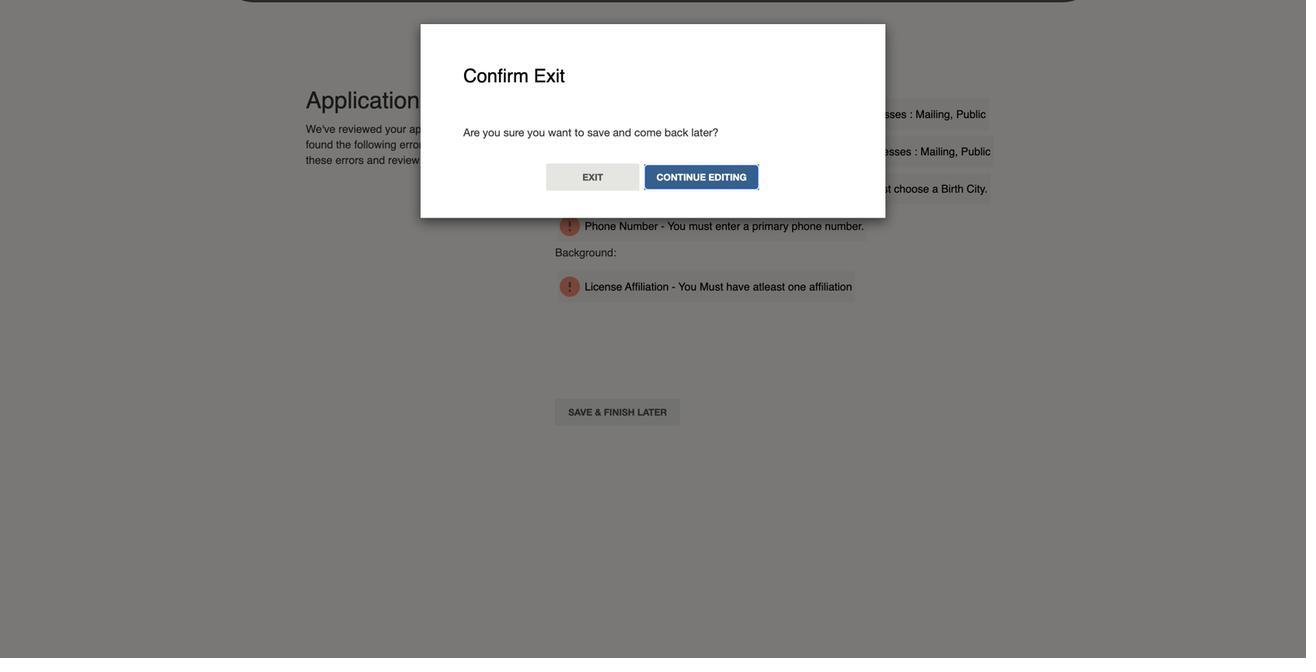 Task type: describe. For each thing, give the bounding box(es) containing it.
you down later?
[[712, 145, 730, 158]]

to
[[575, 126, 584, 139]]

: for license mailing address - you must choose the following addresses : mailing, public
[[914, 145, 918, 158]]

found
[[306, 138, 333, 151]]

license affiliation - you must have atleast one affiliation link
[[585, 281, 852, 293]]

affiliation
[[625, 281, 669, 293]]

mailing
[[625, 145, 660, 158]]

license public address - you must choose the following addresses : mailing, public
[[585, 108, 986, 121]]

are you sure you want to save and come back later?
[[463, 126, 719, 139]]

1 birth from the left
[[585, 183, 607, 195]]

0 vertical spatial your
[[385, 123, 406, 135]]

choose for public
[[755, 108, 790, 121]]

following for license public address - you must choose the following addresses : mailing, public
[[811, 108, 853, 121]]

one
[[788, 281, 806, 293]]

license mailing address - you must choose the following addresses : mailing, public link
[[585, 145, 991, 158]]

- for must
[[672, 281, 675, 293]]

license for license public address - you must choose the following addresses : mailing, public
[[585, 108, 622, 121]]

again.
[[502, 154, 531, 166]]

must left enter
[[689, 220, 712, 232]]

affiliation
[[809, 281, 852, 293]]

address for public
[[658, 108, 697, 121]]

number.
[[825, 220, 864, 232]]

- for "united
[[632, 183, 636, 195]]

exit inside button
[[582, 172, 603, 183]]

have for must
[[726, 281, 750, 293]]

these
[[306, 154, 332, 166]]

addresses for license public address - you must choose the following addresses : mailing, public
[[856, 108, 907, 121]]

phone number - you must enter a primary phone number.
[[585, 220, 864, 232]]

2 birth from the left
[[778, 183, 801, 195]]

errors
[[335, 154, 364, 166]]

personal information:
[[555, 74, 659, 86]]

you up later?
[[707, 108, 725, 121]]

choose for mailing
[[760, 145, 795, 158]]

- up later?
[[700, 108, 704, 121]]

personal
[[555, 74, 598, 86]]

1 vertical spatial a
[[743, 220, 749, 232]]

please
[[434, 138, 467, 151]]

license for license mailing address - you must choose the following addresses : mailing, public
[[585, 145, 622, 158]]

license for license affiliation - you must have atleast one affiliation
[[585, 281, 622, 293]]

the for public
[[793, 108, 808, 121]]

phone number - you must enter a primary phone number. link
[[585, 220, 864, 232]]

address for mailing
[[662, 145, 702, 158]]

license mailing address - you must choose the following addresses : mailing, public
[[585, 145, 991, 158]]

1 horizontal spatial and
[[464, 123, 483, 135]]

save
[[587, 126, 610, 139]]

0 vertical spatial exit
[[534, 65, 565, 87]]

reviewed
[[339, 123, 382, 135]]

enter
[[715, 220, 740, 232]]

states"
[[702, 183, 736, 195]]

addresses for license mailing address - you must choose the following addresses : mailing, public
[[861, 145, 911, 158]]

continue
[[657, 172, 706, 183]]

exit button
[[546, 163, 639, 191]]

correct
[[470, 138, 504, 151]]

city
[[610, 183, 629, 195]]

public for license mailing address - you must choose the following addresses : mailing, public
[[961, 145, 991, 158]]

you down "united
[[668, 220, 686, 232]]

birth city - with "united states" as your birth country, you must choose a birth city. link
[[585, 183, 988, 195]]

application
[[306, 87, 420, 114]]

- down later?
[[705, 145, 709, 158]]

must up editing
[[733, 145, 757, 158]]

phone
[[792, 220, 822, 232]]

license public address - you must choose the following addresses : mailing, public link
[[585, 108, 986, 121]]

come
[[634, 126, 662, 139]]

confirm exit
[[463, 65, 565, 87]]

sure
[[503, 126, 524, 139]]

0 horizontal spatial and
[[367, 154, 385, 166]]

: for license public address - you must choose the following addresses : mailing, public
[[910, 108, 913, 121]]

we've reviewed your application and have found the following errors. please correct these errors and review your application again.
[[306, 123, 531, 166]]



Task type: vqa. For each thing, say whether or not it's contained in the screenshot.
answer in the 'Technical assistance is available Monday through Friday 8:00 AM to 5:00 PM ET for registration, logging in and web site navigation. Call (855) 405–5514 to speak with a help desk representative. Please note that help desk representatives cannot answer questions about licensing. During periods of peak renewal activity, callers may experience extended wait times of 10 or more minutes before reaching a representative. If you are unable to wait for a representative, please hold for a few moments to leave a call back number. If you are experiencing technical issues, please make sure you are using Google Chrome or Mozilla Firefox from a laptop or desktop device for best results.'
no



Task type: locate. For each thing, give the bounding box(es) containing it.
following down reviewed
[[354, 138, 397, 151]]

back
[[665, 126, 688, 139]]

have
[[486, 123, 509, 135], [726, 281, 750, 293]]

1 horizontal spatial you
[[527, 126, 545, 139]]

want
[[548, 126, 572, 139]]

you left must
[[678, 281, 697, 293]]

must right country,
[[867, 183, 891, 195]]

following up license mailing address - you must choose the following addresses : mailing, public 'link'
[[811, 108, 853, 121]]

continue editing button
[[643, 163, 760, 191]]

review
[[388, 154, 420, 166]]

3 license from the top
[[585, 281, 622, 293]]

must
[[728, 108, 752, 121], [733, 145, 757, 158], [867, 183, 891, 195], [689, 220, 712, 232]]

1 horizontal spatial a
[[932, 183, 938, 195]]

background:
[[555, 246, 616, 259]]

2 horizontal spatial you
[[847, 183, 864, 195]]

following up country,
[[816, 145, 858, 158]]

following inside we've reviewed your application and have found the following errors. please correct these errors and review your application again.
[[354, 138, 397, 151]]

the up the errors
[[336, 138, 351, 151]]

3 birth from the left
[[941, 183, 964, 195]]

public for license public address - you must choose the following addresses : mailing, public
[[956, 108, 986, 121]]

0 horizontal spatial your
[[385, 123, 406, 135]]

1 horizontal spatial your
[[423, 154, 444, 166]]

the inside we've reviewed your application and have found the following errors. please correct these errors and review your application again.
[[336, 138, 351, 151]]

:
[[910, 108, 913, 121], [914, 145, 918, 158]]

license down background:
[[585, 281, 622, 293]]

address up back
[[658, 108, 697, 121]]

you right are
[[483, 126, 500, 139]]

a left city.
[[932, 183, 938, 195]]

have up correct
[[486, 123, 509, 135]]

mailing,
[[916, 108, 953, 121], [921, 145, 958, 158]]

1 horizontal spatial :
[[914, 145, 918, 158]]

have right must
[[726, 281, 750, 293]]

0 vertical spatial application
[[409, 123, 461, 135]]

editing
[[709, 172, 747, 183]]

choose left city.
[[894, 183, 929, 195]]

2 license from the top
[[585, 145, 622, 158]]

and right the save
[[613, 126, 631, 139]]

with
[[639, 183, 660, 195]]

0 horizontal spatial have
[[486, 123, 509, 135]]

license down the save
[[585, 145, 622, 158]]

1 vertical spatial application
[[447, 154, 499, 166]]

your right as
[[754, 183, 775, 195]]

the up country,
[[798, 145, 813, 158]]

application up please
[[409, 123, 461, 135]]

1 vertical spatial license
[[585, 145, 622, 158]]

1 vertical spatial :
[[914, 145, 918, 158]]

birth left the city
[[585, 183, 607, 195]]

country,
[[804, 183, 844, 195]]

and up correct
[[464, 123, 483, 135]]

0 vertical spatial address
[[658, 108, 697, 121]]

0 horizontal spatial :
[[910, 108, 913, 121]]

1 license from the top
[[585, 108, 622, 121]]

application review
[[306, 87, 503, 114]]

addresses
[[856, 108, 907, 121], [861, 145, 911, 158]]

license up the save
[[585, 108, 622, 121]]

address down back
[[662, 145, 702, 158]]

1 vertical spatial address
[[662, 145, 702, 158]]

are
[[463, 126, 480, 139]]

must
[[700, 281, 723, 293]]

and
[[464, 123, 483, 135], [613, 126, 631, 139], [367, 154, 385, 166]]

1 vertical spatial have
[[726, 281, 750, 293]]

mailing, for license public address - you must choose the following addresses : mailing, public
[[916, 108, 953, 121]]

your up errors.
[[385, 123, 406, 135]]

0 vertical spatial :
[[910, 108, 913, 121]]

0 vertical spatial mailing,
[[916, 108, 953, 121]]

0 vertical spatial license
[[585, 108, 622, 121]]

later?
[[691, 126, 719, 139]]

application down correct
[[447, 154, 499, 166]]

0 vertical spatial have
[[486, 123, 509, 135]]

you right sure
[[527, 126, 545, 139]]

number
[[619, 220, 658, 232]]

exit
[[534, 65, 565, 87], [582, 172, 603, 183]]

address
[[658, 108, 697, 121], [662, 145, 702, 158]]

atleast
[[753, 281, 785, 293]]

0 horizontal spatial you
[[483, 126, 500, 139]]

"united
[[663, 183, 699, 195]]

choose down license public address - you must choose the following addresses : mailing, public link
[[760, 145, 795, 158]]

license affiliation - you must have atleast one affiliation
[[585, 281, 852, 293]]

your
[[385, 123, 406, 135], [423, 154, 444, 166], [754, 183, 775, 195]]

public
[[625, 108, 655, 121], [956, 108, 986, 121], [961, 145, 991, 158]]

the
[[793, 108, 808, 121], [336, 138, 351, 151], [798, 145, 813, 158]]

you right country,
[[847, 183, 864, 195]]

- right the affiliation
[[672, 281, 675, 293]]

1 horizontal spatial exit
[[582, 172, 603, 183]]

license
[[585, 108, 622, 121], [585, 145, 622, 158], [585, 281, 622, 293]]

mailing, for license mailing address - you must choose the following addresses : mailing, public
[[921, 145, 958, 158]]

-
[[700, 108, 704, 121], [705, 145, 709, 158], [632, 183, 636, 195], [661, 220, 665, 232], [672, 281, 675, 293]]

0 horizontal spatial exit
[[534, 65, 565, 87]]

2 vertical spatial your
[[754, 183, 775, 195]]

0 vertical spatial choose
[[755, 108, 790, 121]]

a right enter
[[743, 220, 749, 232]]

2 vertical spatial license
[[585, 281, 622, 293]]

birth city - with "united states" as your birth country, you must choose a birth city.
[[585, 183, 988, 195]]

- right number
[[661, 220, 665, 232]]

application
[[409, 123, 461, 135], [447, 154, 499, 166]]

the for reviewed
[[336, 138, 351, 151]]

2 vertical spatial choose
[[894, 183, 929, 195]]

2 horizontal spatial and
[[613, 126, 631, 139]]

0 horizontal spatial a
[[743, 220, 749, 232]]

the for mailing
[[798, 145, 813, 158]]

0 vertical spatial addresses
[[856, 108, 907, 121]]

1 vertical spatial mailing,
[[921, 145, 958, 158]]

errors.
[[400, 138, 431, 151]]

a
[[932, 183, 938, 195], [743, 220, 749, 232]]

information:
[[601, 74, 659, 86]]

birth left country,
[[778, 183, 801, 195]]

birth left city.
[[941, 183, 964, 195]]

- right the city
[[632, 183, 636, 195]]

following for we've reviewed your application and have found the following errors. please correct these errors and review your application again.
[[354, 138, 397, 151]]

1 vertical spatial exit
[[582, 172, 603, 183]]

the up license mailing address - you must choose the following addresses : mailing, public 'link'
[[793, 108, 808, 121]]

birth
[[585, 183, 607, 195], [778, 183, 801, 195], [941, 183, 964, 195]]

following
[[811, 108, 853, 121], [354, 138, 397, 151], [816, 145, 858, 158]]

- for must
[[661, 220, 665, 232]]

have for and
[[486, 123, 509, 135]]

1 vertical spatial your
[[423, 154, 444, 166]]

have inside we've reviewed your application and have found the following errors. please correct these errors and review your application again.
[[486, 123, 509, 135]]

must up license mailing address - you must choose the following addresses : mailing, public 'link'
[[728, 108, 752, 121]]

choose up license mailing address - you must choose the following addresses : mailing, public
[[755, 108, 790, 121]]

choose
[[755, 108, 790, 121], [760, 145, 795, 158], [894, 183, 929, 195]]

0 horizontal spatial birth
[[585, 183, 607, 195]]

you
[[707, 108, 725, 121], [712, 145, 730, 158], [668, 220, 686, 232], [678, 281, 697, 293]]

1 horizontal spatial birth
[[778, 183, 801, 195]]

following for license mailing address - you must choose the following addresses : mailing, public
[[816, 145, 858, 158]]

1 vertical spatial addresses
[[861, 145, 911, 158]]

city.
[[967, 183, 988, 195]]

review
[[426, 87, 503, 114]]

continue editing
[[657, 172, 747, 183]]

1 vertical spatial choose
[[760, 145, 795, 158]]

confirm
[[463, 65, 529, 87]]

exit right confirm
[[534, 65, 565, 87]]

None button
[[555, 399, 680, 426]]

phone
[[585, 220, 616, 232]]

your down please
[[423, 154, 444, 166]]

exit down "are you sure you want to save and come back later?"
[[582, 172, 603, 183]]

and right the errors
[[367, 154, 385, 166]]

2 horizontal spatial your
[[754, 183, 775, 195]]

1 horizontal spatial have
[[726, 281, 750, 293]]

2 horizontal spatial birth
[[941, 183, 964, 195]]

0 vertical spatial a
[[932, 183, 938, 195]]

we've
[[306, 123, 336, 135]]

as
[[739, 183, 751, 195]]

you
[[483, 126, 500, 139], [527, 126, 545, 139], [847, 183, 864, 195]]

primary
[[752, 220, 789, 232]]



